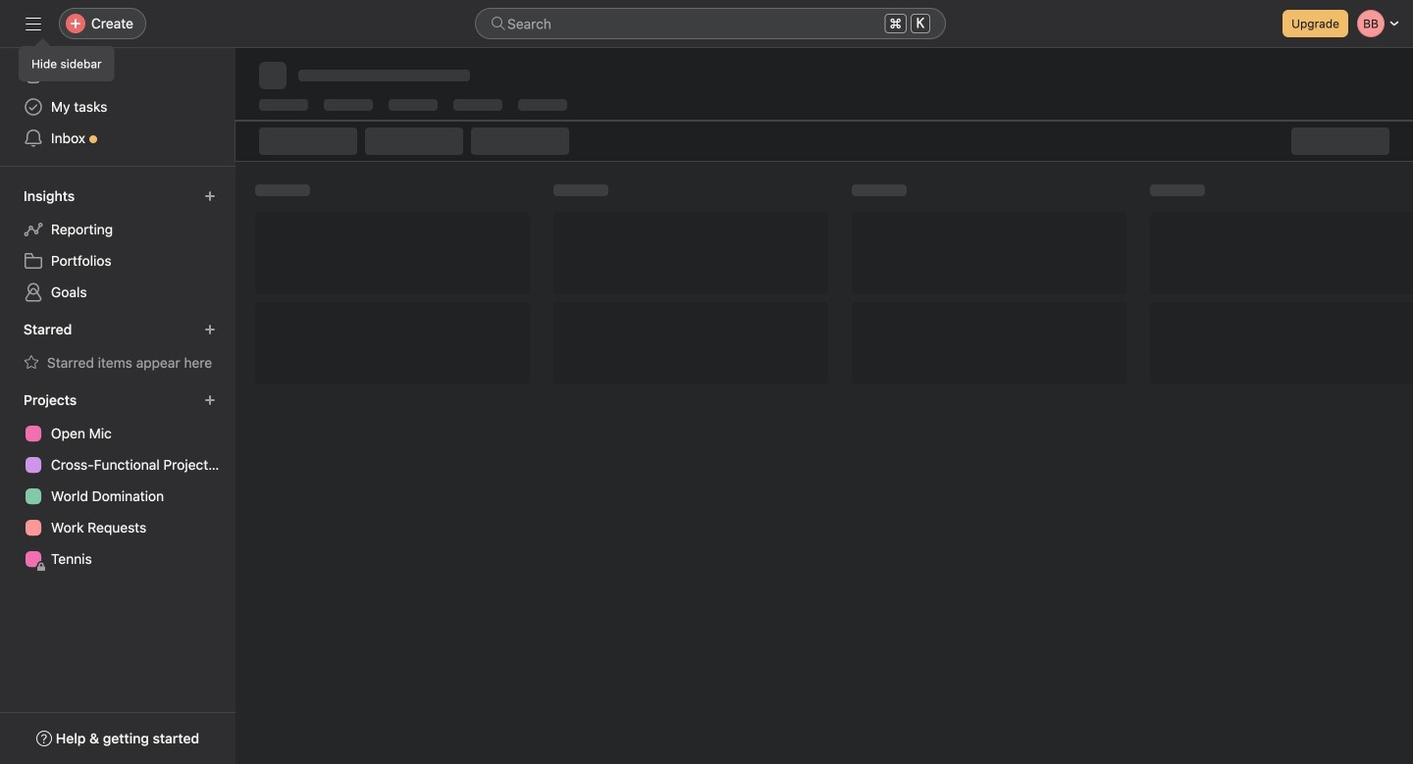Task type: locate. For each thing, give the bounding box(es) containing it.
Search tasks, projects, and more text field
[[475, 8, 946, 39]]

hide sidebar image
[[26, 16, 41, 31]]

starred element
[[0, 312, 236, 383]]

None field
[[475, 8, 946, 39]]

tooltip
[[20, 41, 113, 80]]

new insights image
[[204, 190, 216, 202]]

add items to starred image
[[204, 324, 216, 336]]

global element
[[0, 48, 236, 166]]

projects element
[[0, 383, 236, 579]]



Task type: describe. For each thing, give the bounding box(es) containing it.
insights element
[[0, 179, 236, 312]]

new project or portfolio image
[[204, 395, 216, 406]]



Task type: vqa. For each thing, say whether or not it's contained in the screenshot.
add items to starred image at the left
yes



